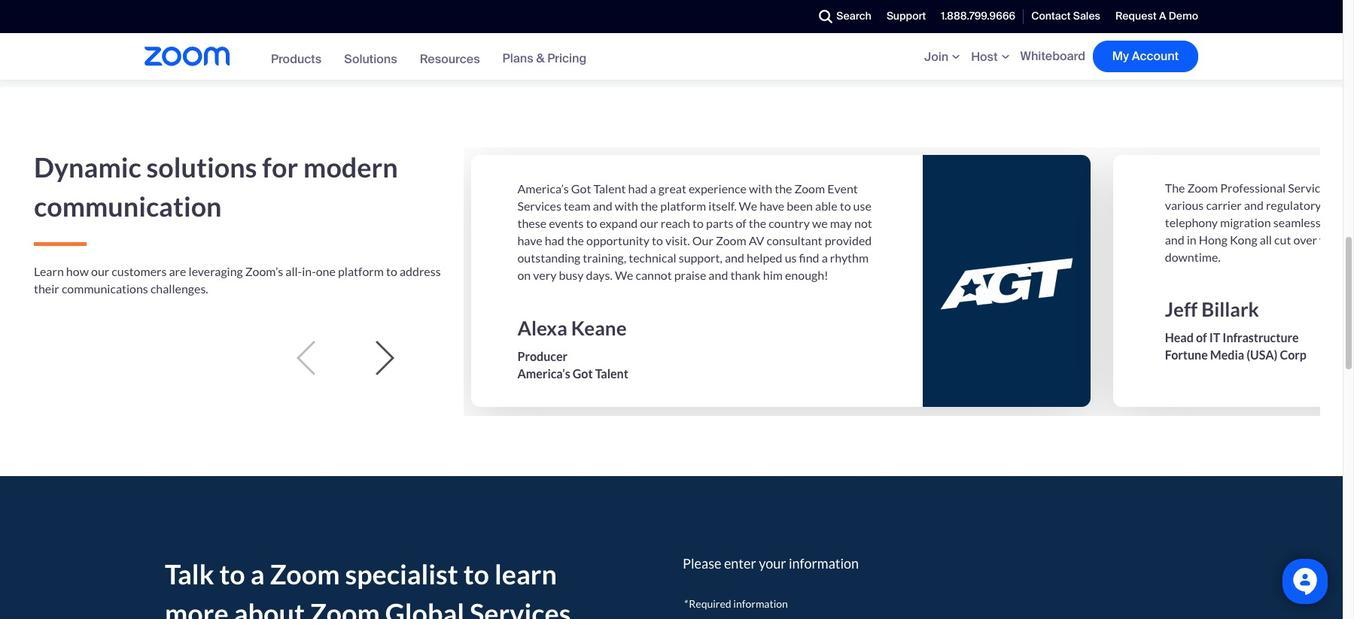 Task type: vqa. For each thing, say whether or not it's contained in the screenshot.
the bottommost team
yes



Task type: locate. For each thing, give the bounding box(es) containing it.
and down support,
[[709, 268, 728, 282]]

to left address
[[386, 264, 397, 279]]

find
[[799, 250, 820, 265]]

zoom right the the
[[1188, 180, 1218, 195]]

0 horizontal spatial have
[[518, 233, 543, 247]]

1 horizontal spatial had
[[628, 181, 648, 195]]

search image
[[819, 10, 833, 23]]

host button
[[971, 49, 1013, 64]]

1 vertical spatial have
[[518, 233, 543, 247]]

got up events
[[571, 181, 591, 195]]

0 vertical spatial platform
[[661, 198, 706, 213]]

a
[[1159, 9, 1167, 23]]

sales
[[1073, 9, 1101, 23]]

support link
[[879, 0, 934, 33]]

0 horizontal spatial of
[[736, 216, 747, 230]]

talent inside "america's got talent had a great experience with the zoom event services team and with the platform itself. we have been able to use these events to expand our reach to parts of the country we may not have had the opportunity to visit. our zoom av consultant provided outstanding training, technical support, and helped us find a rhythm on very busy days. we cannot praise and thank him enough!"
[[594, 181, 626, 195]]

fortune
[[1165, 348, 1208, 362]]

plans & pricing
[[503, 50, 587, 66]]

1 vertical spatial with
[[615, 198, 638, 213]]

services inside talk to a zoom specialist to learn more about zoom global services
[[470, 597, 571, 620]]

dynamic
[[34, 150, 141, 183]]

platform right "one" at the left top of the page
[[338, 264, 384, 279]]

and up expand
[[593, 198, 613, 213]]

a right find
[[822, 250, 828, 265]]

been
[[787, 198, 813, 213]]

use
[[854, 198, 872, 213]]

0 vertical spatial we
[[739, 198, 757, 213]]

1 vertical spatial a
[[822, 250, 828, 265]]

itself.
[[709, 198, 737, 213]]

services right professional
[[1288, 180, 1332, 195]]

information right your
[[789, 556, 859, 572]]

of inside "head of it infrastructure fortune media (usa) corp"
[[1196, 331, 1207, 345]]

our
[[640, 216, 659, 230], [91, 264, 109, 279]]

to right talk
[[219, 558, 245, 591]]

team inside "america's got talent had a great experience with the zoom event services team and with the platform itself. we have been able to use these events to expand our reach to parts of the country we may not have had the opportunity to visit. our zoom av consultant provided outstanding training, technical support, and helped us find a rhythm on very busy days. we cannot praise and thank him enough!"
[[564, 198, 591, 213]]

products
[[271, 51, 322, 67]]

request a demo link
[[1108, 0, 1199, 33]]

reach
[[661, 216, 690, 230]]

zoom
[[1188, 180, 1218, 195], [795, 181, 825, 195], [716, 233, 747, 247], [270, 558, 340, 591], [310, 597, 380, 620]]

0 horizontal spatial our
[[91, 264, 109, 279]]

our left reach
[[640, 216, 659, 230]]

1 horizontal spatial our
[[640, 216, 659, 230]]

the
[[1165, 180, 1185, 195]]

1 vertical spatial america's
[[518, 367, 571, 381]]

got down alexa keane
[[573, 367, 593, 381]]

0 vertical spatial talent
[[594, 181, 626, 195]]

had up outstanding
[[545, 233, 564, 247]]

leveraging
[[189, 264, 243, 279]]

have up country
[[760, 198, 785, 213]]

america's got talent had a great experience with the zoom event services team and with the platform itself. we have been able to use these events to expand our reach to parts of the country we may not have had the opportunity to visit. our zoom av consultant provided outstanding training, technical support, and helped us find a rhythm on very busy days. we cannot praise and thank him enough!
[[518, 181, 872, 282]]

whiteboard
[[1021, 48, 1086, 64]]

of inside "america's got talent had a great experience with the zoom event services team and with the platform itself. we have been able to use these events to expand our reach to parts of the country we may not have had the opportunity to visit. our zoom av consultant provided outstanding training, technical support, and helped us find a rhythm on very busy days. we cannot praise and thank him enough!"
[[736, 216, 747, 230]]

a left great
[[650, 181, 656, 195]]

platform
[[661, 198, 706, 213], [338, 264, 384, 279]]

required
[[689, 598, 732, 611]]

request a demo
[[1116, 9, 1199, 23]]

0 vertical spatial team
[[1335, 180, 1355, 195]]

with right experience
[[749, 181, 773, 195]]

platform up reach
[[661, 198, 706, 213]]

a inside talk to a zoom specialist to learn more about zoom global services
[[251, 558, 265, 591]]

country
[[769, 216, 810, 230]]

1 vertical spatial information
[[734, 598, 788, 611]]

have
[[760, 198, 785, 213], [518, 233, 543, 247]]

customers
[[112, 264, 167, 279]]

we
[[739, 198, 757, 213], [615, 268, 633, 282]]

america's down producer
[[518, 367, 571, 381]]

0 vertical spatial services
[[1288, 180, 1332, 195]]

1 vertical spatial got
[[573, 367, 593, 381]]

1 vertical spatial our
[[91, 264, 109, 279]]

address
[[400, 264, 441, 279]]

2 vertical spatial services
[[470, 597, 571, 620]]

had left great
[[628, 181, 648, 195]]

0 vertical spatial got
[[571, 181, 591, 195]]

0 vertical spatial information
[[789, 556, 859, 572]]

1 horizontal spatial of
[[1196, 331, 1207, 345]]

0 vertical spatial with
[[749, 181, 773, 195]]

1 vertical spatial talent
[[595, 367, 629, 381]]

may
[[830, 216, 852, 230]]

got inside "america's got talent had a great experience with the zoom event services team and with the platform itself. we have been able to use these events to expand our reach to parts of the country we may not have had the opportunity to visit. our zoom av consultant provided outstanding training, technical support, and helped us find a rhythm on very busy days. we cannot praise and thank him enough!"
[[571, 181, 591, 195]]

the up opportunity
[[641, 198, 658, 213]]

praise
[[674, 268, 706, 282]]

0 horizontal spatial team
[[564, 198, 591, 213]]

0 horizontal spatial we
[[615, 268, 633, 282]]

our up communications
[[91, 264, 109, 279]]

services for talk to a zoom specialist to learn more about zoom global services
[[470, 597, 571, 620]]

0 vertical spatial and
[[593, 198, 613, 213]]

None search field
[[764, 5, 816, 29]]

services down learn
[[470, 597, 571, 620]]

and up thank
[[725, 250, 745, 265]]

0 vertical spatial a
[[650, 181, 656, 195]]

professional
[[1221, 180, 1286, 195]]

host
[[971, 49, 998, 64]]

their
[[34, 282, 59, 296]]

we right itself.
[[739, 198, 757, 213]]

america's inside producer america's got talent
[[518, 367, 571, 381]]

we
[[812, 216, 828, 230]]

1 horizontal spatial team
[[1335, 180, 1355, 195]]

1 vertical spatial services
[[518, 198, 562, 213]]

team
[[1335, 180, 1355, 195], [564, 198, 591, 213]]

to up technical
[[652, 233, 663, 247]]

2 horizontal spatial a
[[822, 250, 828, 265]]

solutions
[[344, 51, 397, 67]]

0 vertical spatial our
[[640, 216, 659, 230]]

with up expand
[[615, 198, 638, 213]]

1 america's from the top
[[518, 181, 569, 195]]

got
[[571, 181, 591, 195], [573, 367, 593, 381]]

1 vertical spatial platform
[[338, 264, 384, 279]]

global
[[385, 597, 465, 620]]

challenges.
[[150, 282, 208, 296]]

support,
[[679, 250, 723, 265]]

we right days.
[[615, 268, 633, 282]]

pricing
[[548, 50, 587, 66]]

information down please enter your information
[[734, 598, 788, 611]]

1 horizontal spatial have
[[760, 198, 785, 213]]

1 vertical spatial we
[[615, 268, 633, 282]]

1 vertical spatial and
[[725, 250, 745, 265]]

of right the "parts"
[[736, 216, 747, 230]]

producer
[[518, 349, 568, 364]]

1 horizontal spatial with
[[749, 181, 773, 195]]

2 vertical spatial a
[[251, 558, 265, 591]]

0 vertical spatial have
[[760, 198, 785, 213]]

for
[[262, 150, 298, 183]]

all-
[[286, 264, 302, 279]]

1.888.799.9666 link
[[934, 0, 1023, 33]]

these
[[518, 216, 547, 230]]

1 vertical spatial had
[[545, 233, 564, 247]]

plans & pricing link
[[503, 50, 587, 66]]

services inside the zoom professional services team
[[1288, 180, 1332, 195]]

&
[[536, 50, 545, 66]]

got inside producer america's got talent
[[573, 367, 593, 381]]

talent
[[594, 181, 626, 195], [595, 367, 629, 381]]

talent up expand
[[594, 181, 626, 195]]

zoom down the "parts"
[[716, 233, 747, 247]]

1 horizontal spatial a
[[650, 181, 656, 195]]

2 america's from the top
[[518, 367, 571, 381]]

with
[[749, 181, 773, 195], [615, 198, 638, 213]]

jeff
[[1165, 297, 1198, 321]]

zoom up about
[[270, 558, 340, 591]]

head
[[1165, 331, 1194, 345]]

communication
[[34, 189, 222, 223]]

solutions
[[147, 150, 257, 183]]

america's up these on the top left
[[518, 181, 569, 195]]

head of it infrastructure fortune media (usa) corp
[[1165, 331, 1307, 362]]

more
[[165, 597, 229, 620]]

talent down keane
[[595, 367, 629, 381]]

0 horizontal spatial information
[[734, 598, 788, 611]]

able
[[815, 198, 838, 213]]

1 vertical spatial of
[[1196, 331, 1207, 345]]

0 horizontal spatial had
[[545, 233, 564, 247]]

the up been
[[775, 181, 792, 195]]

my account
[[1113, 48, 1179, 64]]

products button
[[271, 51, 322, 67]]

1 horizontal spatial we
[[739, 198, 757, 213]]

1 horizontal spatial platform
[[661, 198, 706, 213]]

account
[[1132, 48, 1179, 64]]

the up av
[[749, 216, 767, 230]]

zoom's
[[245, 264, 283, 279]]

my account link
[[1093, 41, 1199, 72]]

a up about
[[251, 558, 265, 591]]

services up these on the top left
[[518, 198, 562, 213]]

zoom inside the zoom professional services team
[[1188, 180, 1218, 195]]

1 vertical spatial team
[[564, 198, 591, 213]]

of left it
[[1196, 331, 1207, 345]]

it
[[1210, 331, 1221, 345]]

plans
[[503, 50, 534, 66]]

0 vertical spatial of
[[736, 216, 747, 230]]

parts
[[706, 216, 734, 230]]

zoom up been
[[795, 181, 825, 195]]

have down these on the top left
[[518, 233, 543, 247]]

services inside "america's got talent had a great experience with the zoom event services team and with the platform itself. we have been able to use these events to expand our reach to parts of the country we may not have had the opportunity to visit. our zoom av consultant provided outstanding training, technical support, and helped us find a rhythm on very busy days. we cannot praise and thank him enough!"
[[518, 198, 562, 213]]

of
[[736, 216, 747, 230], [1196, 331, 1207, 345]]

0 horizontal spatial a
[[251, 558, 265, 591]]

solutions button
[[344, 51, 397, 67]]

0 horizontal spatial platform
[[338, 264, 384, 279]]

request
[[1116, 9, 1157, 23]]

to left use
[[840, 198, 851, 213]]

0 vertical spatial america's
[[518, 181, 569, 195]]



Task type: describe. For each thing, give the bounding box(es) containing it.
team inside the zoom professional services team
[[1335, 180, 1355, 195]]

the down events
[[567, 233, 584, 247]]

dynamic solutions for modern communication
[[34, 150, 398, 223]]

to left learn
[[464, 558, 489, 591]]

resources
[[420, 51, 480, 67]]

not
[[855, 216, 872, 230]]

platform inside learn how our customers are leveraging zoom's all-in-one platform to address their communications challenges.
[[338, 264, 384, 279]]

my
[[1113, 48, 1129, 64]]

our inside learn how our customers are leveraging zoom's all-in-one platform to address their communications challenges.
[[91, 264, 109, 279]]

one
[[316, 264, 336, 279]]

on
[[518, 268, 531, 282]]

very
[[533, 268, 557, 282]]

outstanding
[[518, 250, 581, 265]]

resources button
[[420, 51, 480, 67]]

to inside learn how our customers are leveraging zoom's all-in-one platform to address their communications challenges.
[[386, 264, 397, 279]]

infrastructure
[[1223, 331, 1299, 345]]

to right events
[[586, 216, 597, 230]]

expand
[[600, 216, 638, 230]]

rhythm
[[830, 250, 869, 265]]

please enter your information
[[683, 556, 859, 572]]

alexa
[[518, 316, 568, 340]]

opportunity
[[587, 233, 650, 247]]

av
[[749, 233, 765, 247]]

learn
[[34, 264, 64, 279]]

support
[[887, 9, 926, 23]]

search image
[[819, 10, 833, 23]]

busy
[[559, 268, 584, 282]]

platform inside "america's got talent had a great experience with the zoom event services team and with the platform itself. we have been able to use these events to expand our reach to parts of the country we may not have had the opportunity to visit. our zoom av consultant provided outstanding training, technical support, and helped us find a rhythm on very busy days. we cannot praise and thank him enough!"
[[661, 198, 706, 213]]

visit.
[[666, 233, 690, 247]]

contact sales link
[[1024, 0, 1108, 33]]

modern
[[303, 150, 398, 183]]

talk
[[165, 558, 214, 591]]

learn how our customers are leveraging zoom's all-in-one platform to address their communications challenges.
[[34, 264, 441, 296]]

to up our
[[693, 216, 704, 230]]

enough!
[[785, 268, 829, 282]]

demo
[[1169, 9, 1199, 23]]

enter
[[724, 556, 757, 572]]

your
[[759, 556, 786, 572]]

are
[[169, 264, 186, 279]]

0 horizontal spatial with
[[615, 198, 638, 213]]

thank
[[731, 268, 761, 282]]

producer america's got talent
[[518, 349, 629, 381]]

search
[[837, 9, 872, 23]]

alexa keane
[[518, 316, 627, 340]]

contact
[[1032, 9, 1071, 23]]

billark
[[1202, 297, 1260, 321]]

in-
[[302, 264, 316, 279]]

technical
[[629, 250, 677, 265]]

zoom logo image
[[145, 47, 230, 66]]

america's inside "america's got talent had a great experience with the zoom event services team and with the platform itself. we have been able to use these events to expand our reach to parts of the country we may not have had the opportunity to visit. our zoom av consultant provided outstanding training, technical support, and helped us find a rhythm on very busy days. we cannot praise and thank him enough!"
[[518, 181, 569, 195]]

please
[[683, 556, 722, 572]]

learn
[[495, 558, 557, 591]]

1 horizontal spatial information
[[789, 556, 859, 572]]

cannot
[[636, 268, 672, 282]]

about
[[234, 597, 305, 620]]

experience
[[689, 181, 747, 195]]

zoom down the specialist
[[310, 597, 380, 620]]

join button
[[925, 49, 964, 64]]

* required information
[[683, 598, 788, 611]]

keane
[[571, 316, 627, 340]]

provided
[[825, 233, 872, 247]]

training,
[[583, 250, 627, 265]]

specialist
[[345, 558, 458, 591]]

services for america's got talent had a great experience with the zoom event services team and with the platform itself. we have been able to use these events to expand our reach to parts of the country we may not have had the opportunity to visit. our zoom av consultant provided outstanding training, technical support, and helped us find a rhythm on very busy days. we cannot praise and thank him enough!
[[518, 198, 562, 213]]

our inside "america's got talent had a great experience with the zoom event services team and with the platform itself. we have been able to use these events to expand our reach to parts of the country we may not have had the opportunity to visit. our zoom av consultant provided outstanding training, technical support, and helped us find a rhythm on very busy days. we cannot praise and thank him enough!"
[[640, 216, 659, 230]]

us
[[785, 250, 797, 265]]

event
[[828, 181, 858, 195]]

him
[[763, 268, 783, 282]]

1.888.799.9666
[[941, 9, 1016, 23]]

talent inside producer america's got talent
[[595, 367, 629, 381]]

corp
[[1280, 348, 1307, 362]]

helped
[[747, 250, 783, 265]]

*
[[683, 598, 687, 611]]

communications
[[62, 282, 148, 296]]

2 vertical spatial and
[[709, 268, 728, 282]]

0 vertical spatial had
[[628, 181, 648, 195]]

events
[[549, 216, 584, 230]]

talk to a zoom specialist to learn more about zoom global services
[[165, 558, 571, 620]]

jeff billark
[[1165, 297, 1260, 321]]

consultant
[[767, 233, 823, 247]]



